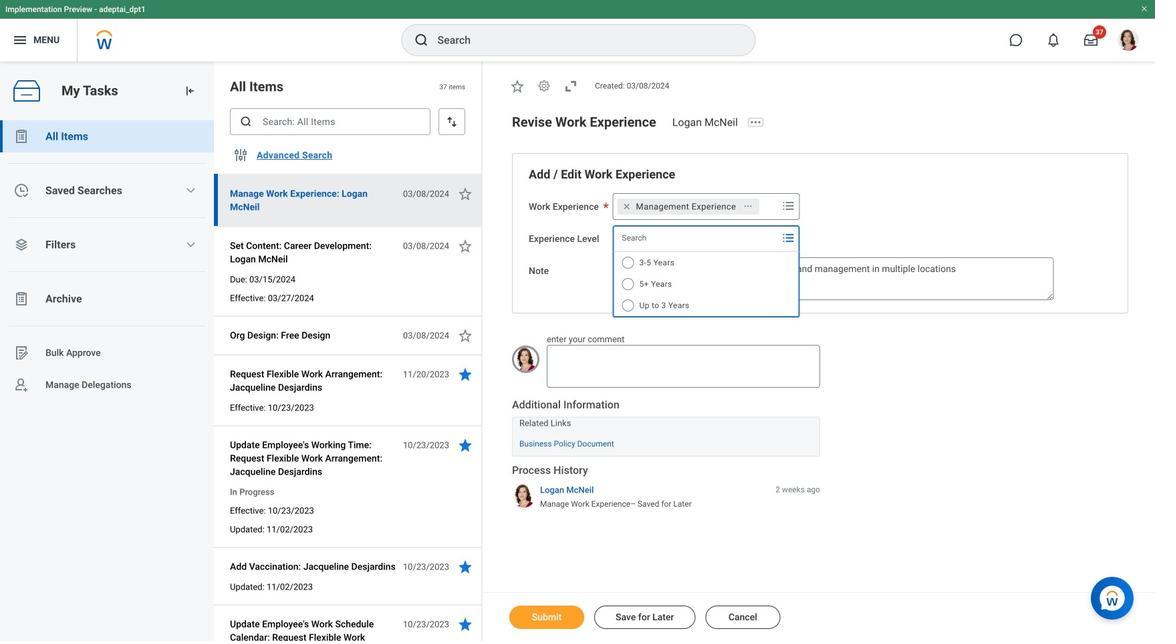 Task type: describe. For each thing, give the bounding box(es) containing it.
Search: All Items text field
[[230, 108, 431, 135]]

related actions image
[[744, 202, 753, 211]]

Search Workday  search field
[[438, 25, 728, 55]]

clock check image
[[13, 183, 29, 199]]

0 vertical spatial search image
[[413, 32, 430, 48]]

gear image
[[537, 79, 551, 93]]

configure image
[[233, 147, 249, 163]]

user plus image
[[13, 377, 29, 393]]

rename image
[[13, 345, 29, 361]]

management experience, press delete to clear value. option
[[617, 198, 760, 214]]

action bar region
[[483, 592, 1155, 641]]

1 clipboard image from the top
[[13, 128, 29, 144]]

4 star image from the top
[[457, 559, 473, 575]]

x small image
[[620, 200, 633, 213]]

perspective image
[[13, 237, 29, 253]]

0 vertical spatial star image
[[509, 78, 525, 94]]

process history region
[[512, 463, 820, 514]]

1 vertical spatial star image
[[457, 238, 473, 254]]

2 clipboard image from the top
[[13, 291, 29, 307]]

2 star image from the top
[[457, 328, 473, 344]]



Task type: vqa. For each thing, say whether or not it's contained in the screenshot.
list
yes



Task type: locate. For each thing, give the bounding box(es) containing it.
inbox large image
[[1084, 33, 1098, 47]]

clipboard image up 'rename' icon
[[13, 291, 29, 307]]

search image
[[413, 32, 430, 48], [239, 115, 253, 128]]

chevron down image
[[185, 239, 196, 250]]

fullscreen image
[[563, 78, 579, 94]]

employee's photo (logan mcneil) image
[[512, 346, 539, 373]]

5 star image from the top
[[457, 616, 473, 632]]

prompts image
[[780, 230, 796, 246]]

banner
[[0, 0, 1155, 62]]

1 vertical spatial search image
[[239, 115, 253, 128]]

1 horizontal spatial search image
[[413, 32, 430, 48]]

1 vertical spatial clipboard image
[[13, 291, 29, 307]]

clipboard image
[[13, 128, 29, 144], [13, 291, 29, 307]]

justify image
[[12, 32, 28, 48]]

3 star image from the top
[[457, 437, 473, 453]]

item list element
[[214, 62, 483, 641]]

Search field
[[613, 226, 778, 250]]

1 star image from the top
[[457, 186, 473, 202]]

additional information region
[[512, 398, 820, 457]]

star image
[[457, 186, 473, 202], [457, 328, 473, 344], [457, 437, 473, 453], [457, 559, 473, 575], [457, 616, 473, 632]]

notifications large image
[[1047, 33, 1060, 47]]

0 horizontal spatial search image
[[239, 115, 253, 128]]

management experience element
[[636, 200, 736, 212]]

chevron down image
[[185, 185, 196, 196]]

profile logan mcneil image
[[1118, 29, 1139, 54]]

star image
[[509, 78, 525, 94], [457, 238, 473, 254], [457, 366, 473, 382]]

sort image
[[445, 115, 459, 128]]

logan mcneil element
[[672, 116, 746, 129]]

close environment banner image
[[1140, 5, 1148, 13]]

clipboard image up the clock check icon
[[13, 128, 29, 144]]

0 vertical spatial clipboard image
[[13, 128, 29, 144]]

group
[[529, 166, 1112, 300]]

2 vertical spatial star image
[[457, 366, 473, 382]]

None text field
[[613, 257, 1054, 300], [547, 345, 820, 388], [613, 257, 1054, 300], [547, 345, 820, 388]]

prompts image
[[780, 198, 796, 214]]

list
[[0, 120, 214, 401]]

transformation import image
[[183, 84, 197, 98]]



